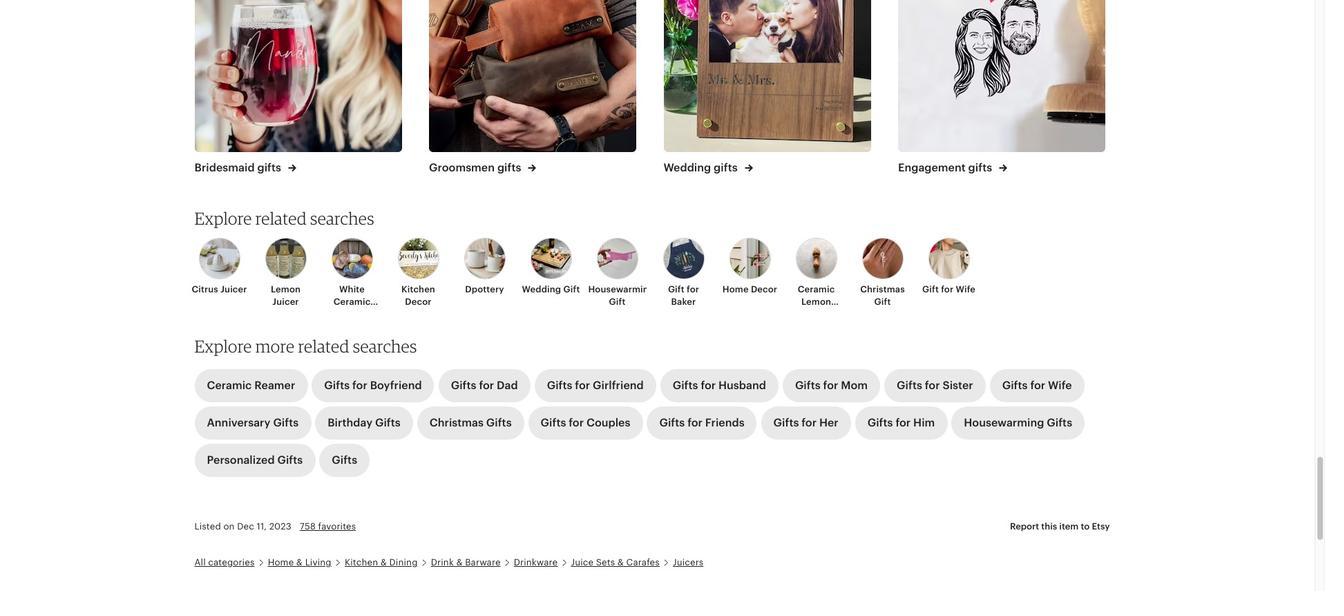 Task type: vqa. For each thing, say whether or not it's contained in the screenshot.
the leftmost Wedding
yes



Task type: locate. For each thing, give the bounding box(es) containing it.
0 horizontal spatial ceramic
[[207, 380, 252, 392]]

ceramic right the home decor
[[798, 284, 835, 295]]

gifts down birthday
[[332, 454, 357, 466]]

explore more related searches
[[195, 336, 417, 357]]

1 vertical spatial housewarming
[[965, 417, 1045, 429]]

for left mom
[[824, 380, 839, 392]]

all categories
[[195, 557, 255, 567]]

gifts for wedding
[[714, 162, 738, 173]]

gifts for mom link
[[783, 369, 881, 403]]

for left couples in the left bottom of the page
[[569, 417, 584, 429]]

baker
[[672, 297, 696, 307]]

kitchen for kitchen decor
[[402, 284, 435, 295]]

ceramic reamer
[[207, 380, 295, 392]]

home decor link
[[721, 238, 779, 296]]

christmas down gifts for dad link
[[430, 417, 484, 429]]

home down 2023 at the left bottom
[[268, 557, 294, 567]]

explore
[[195, 208, 252, 229], [195, 336, 252, 357]]

0 vertical spatial christmas
[[861, 284, 905, 295]]

birthday
[[328, 417, 373, 429]]

item
[[1060, 521, 1079, 532]]

explore inside region
[[195, 208, 252, 229]]

0 horizontal spatial decor
[[405, 297, 432, 307]]

& right drink
[[457, 557, 463, 567]]

1 vertical spatial home
[[268, 557, 294, 567]]

&
[[296, 557, 303, 567], [381, 557, 387, 567], [457, 557, 463, 567], [618, 557, 624, 567]]

citrus juicer
[[192, 284, 247, 295]]

ceramic down white
[[334, 297, 371, 307]]

for left the sister
[[925, 380, 940, 392]]

gifts up birthday
[[324, 380, 350, 392]]

1 horizontal spatial home
[[723, 284, 749, 295]]

for left "him"
[[896, 417, 911, 429]]

gift right ceramic lemon juicer
[[875, 297, 891, 307]]

wedding
[[664, 162, 711, 173], [522, 284, 561, 295]]

0 vertical spatial home
[[723, 284, 749, 295]]

gifts for bridesmaid
[[257, 162, 281, 173]]

explore related searches
[[195, 208, 375, 229]]

searches up white ceramic juicer link
[[310, 208, 375, 229]]

for for gifts for him
[[896, 417, 911, 429]]

0 horizontal spatial wife
[[956, 284, 976, 295]]

1 vertical spatial ceramic
[[334, 297, 371, 307]]

housewarming down the gifts for wife link at bottom
[[965, 417, 1045, 429]]

friends
[[706, 417, 745, 429]]

0 vertical spatial related
[[256, 208, 307, 229]]

gifts up gifts for friends
[[673, 380, 699, 392]]

for up housewarming gifts
[[1031, 380, 1046, 392]]

1 horizontal spatial housewarming
[[965, 417, 1045, 429]]

gifts left her at the right bottom of the page
[[774, 417, 799, 429]]

decor inside kitchen decor
[[405, 297, 432, 307]]

ceramic up anniversary
[[207, 380, 252, 392]]

couples
[[587, 417, 631, 429]]

1 explore from the top
[[195, 208, 252, 229]]

0 horizontal spatial christmas
[[430, 417, 484, 429]]

gifts for her link
[[761, 407, 851, 440]]

juice
[[571, 557, 594, 567]]

kitchen left dining
[[345, 557, 378, 567]]

gift up baker
[[668, 284, 685, 295]]

0 horizontal spatial housewarming
[[589, 284, 655, 295]]

engagement gifts link
[[899, 0, 1106, 176]]

0 vertical spatial ceramic
[[798, 284, 835, 295]]

0 horizontal spatial wedding
[[522, 284, 561, 295]]

lemon left christmas gift
[[802, 297, 832, 307]]

decor for home decor
[[751, 284, 778, 295]]

gifts for friends link
[[647, 407, 757, 440]]

& left dining
[[381, 557, 387, 567]]

2 vertical spatial ceramic
[[207, 380, 252, 392]]

for left dad
[[479, 380, 494, 392]]

home for home & living
[[268, 557, 294, 567]]

lemon
[[271, 284, 301, 295], [802, 297, 832, 307]]

1 gifts from the left
[[257, 162, 281, 173]]

wedding gift
[[522, 284, 580, 295]]

for left girlfriend
[[575, 380, 590, 392]]

home & living
[[268, 557, 332, 567]]

gift right christmas gift
[[923, 284, 939, 295]]

wedding for wedding gifts
[[664, 162, 711, 173]]

for left boyfriend
[[353, 380, 368, 392]]

& for barware
[[457, 557, 463, 567]]

2 horizontal spatial ceramic
[[798, 284, 835, 295]]

for inside gift for baker
[[687, 284, 700, 295]]

wife inside explore related searches region
[[956, 284, 976, 295]]

report this item to etsy
[[1011, 521, 1111, 532]]

lemon inside ceramic lemon juicer
[[802, 297, 832, 307]]

gift inside the housewarming gift
[[609, 297, 626, 307]]

0 horizontal spatial kitchen
[[345, 557, 378, 567]]

gift
[[564, 284, 580, 295], [668, 284, 685, 295], [923, 284, 939, 295], [609, 297, 626, 307], [875, 297, 891, 307]]

11,
[[257, 521, 267, 531]]

searches inside explore related searches region
[[310, 208, 375, 229]]

0 vertical spatial wedding
[[664, 162, 711, 173]]

1 & from the left
[[296, 557, 303, 567]]

christmas left the gift for wife
[[861, 284, 905, 295]]

2 gifts from the left
[[498, 162, 522, 173]]

groomsmen gifts
[[429, 162, 524, 173]]

home right gift for baker
[[723, 284, 749, 295]]

lemon up more
[[271, 284, 301, 295]]

dad
[[497, 380, 518, 392]]

ceramic for reamer
[[207, 380, 252, 392]]

for left friends
[[688, 417, 703, 429]]

1 horizontal spatial ceramic
[[334, 297, 371, 307]]

gift inside christmas gift
[[875, 297, 891, 307]]

0 vertical spatial explore
[[195, 208, 252, 229]]

0 vertical spatial lemon
[[271, 284, 301, 295]]

juicer
[[221, 284, 247, 295], [273, 297, 299, 307], [339, 309, 365, 320], [803, 309, 830, 320]]

gifts for groomsmen
[[498, 162, 522, 173]]

& left living
[[296, 557, 303, 567]]

christmas for gift
[[861, 284, 905, 295]]

wife for gifts for wife
[[1049, 380, 1073, 392]]

1 horizontal spatial wedding
[[664, 162, 711, 173]]

kitchen for kitchen & dining
[[345, 557, 378, 567]]

1 vertical spatial lemon
[[802, 297, 832, 307]]

more
[[256, 336, 295, 357]]

gifts
[[324, 380, 350, 392], [451, 380, 477, 392], [547, 380, 573, 392], [673, 380, 699, 392], [796, 380, 821, 392], [897, 380, 923, 392], [1003, 380, 1028, 392], [273, 417, 299, 429], [375, 417, 401, 429], [486, 417, 512, 429], [541, 417, 566, 429], [660, 417, 685, 429], [774, 417, 799, 429], [868, 417, 893, 429], [1047, 417, 1073, 429], [277, 454, 303, 466], [332, 454, 357, 466]]

christmas for gifts
[[430, 417, 484, 429]]

gifts down reamer
[[273, 417, 299, 429]]

gifts for her
[[774, 417, 839, 429]]

drink & barware link
[[431, 557, 501, 567]]

groomsmen gifts link
[[429, 0, 637, 176]]

1 vertical spatial kitchen
[[345, 557, 378, 567]]

gifts for gifts for wife
[[1003, 380, 1028, 392]]

gifts for couples
[[541, 417, 631, 429]]

drink
[[431, 557, 454, 567]]

gifts up gifts for her
[[796, 380, 821, 392]]

juicer inside lemon juicer
[[273, 297, 299, 307]]

gifts link
[[320, 444, 370, 477]]

husband
[[719, 380, 767, 392]]

1 vertical spatial explore
[[195, 336, 252, 357]]

1 horizontal spatial lemon
[[802, 297, 832, 307]]

for for gifts for boyfriend
[[353, 380, 368, 392]]

gifts for wife link
[[990, 369, 1085, 403]]

1 vertical spatial wedding
[[522, 284, 561, 295]]

1 horizontal spatial christmas
[[861, 284, 905, 295]]

barware
[[465, 557, 501, 567]]

kitchen inside explore related searches region
[[402, 284, 435, 295]]

for right christmas gift
[[942, 284, 954, 295]]

related right more
[[298, 336, 350, 357]]

for for gifts for dad
[[479, 380, 494, 392]]

bridesmaid
[[195, 162, 255, 173]]

for for gifts for mom
[[824, 380, 839, 392]]

for for gifts for friends
[[688, 417, 703, 429]]

gifts for gifts for dad
[[451, 380, 477, 392]]

0 vertical spatial kitchen
[[402, 284, 435, 295]]

housewarming left gift for baker
[[589, 284, 655, 295]]

gifts up 'gifts for him'
[[897, 380, 923, 392]]

for left husband
[[701, 380, 716, 392]]

decor left "ceramic lemon juicer" link
[[751, 284, 778, 295]]

explore up 'ceramic reamer'
[[195, 336, 252, 357]]

for for gift for baker
[[687, 284, 700, 295]]

2 & from the left
[[381, 557, 387, 567]]

gifts right birthday
[[375, 417, 401, 429]]

decor for kitchen decor
[[405, 297, 432, 307]]

explore up citrus juicer link
[[195, 208, 252, 229]]

1 vertical spatial wife
[[1049, 380, 1073, 392]]

1 horizontal spatial kitchen
[[402, 284, 435, 295]]

searches up boyfriend
[[353, 336, 417, 357]]

gifts up gifts for couples
[[547, 380, 573, 392]]

kitchen
[[402, 284, 435, 295], [345, 557, 378, 567]]

gifts down the gifts for wife link at bottom
[[1047, 417, 1073, 429]]

explore for explore related searches
[[195, 208, 252, 229]]

anniversary gifts link
[[195, 407, 311, 440]]

0 vertical spatial wife
[[956, 284, 976, 295]]

housewarming gifts
[[965, 417, 1073, 429]]

wedding gifts
[[664, 162, 741, 173]]

decor right white ceramic juicer
[[405, 297, 432, 307]]

3 gifts from the left
[[714, 162, 738, 173]]

gift for wife
[[923, 284, 976, 295]]

ceramic lemon juicer
[[798, 284, 835, 320]]

gift for christmas gift
[[875, 297, 891, 307]]

0 vertical spatial searches
[[310, 208, 375, 229]]

dpottery link
[[456, 238, 514, 296]]

gifts up housewarming gifts
[[1003, 380, 1028, 392]]

gifts for gifts for boyfriend
[[324, 380, 350, 392]]

kitchen decor link
[[390, 238, 448, 309]]

white ceramic juicer
[[334, 284, 371, 320]]

housewarming inside explore related searches region
[[589, 284, 655, 295]]

for inside 'link'
[[824, 380, 839, 392]]

personalized
[[207, 454, 275, 466]]

1 horizontal spatial decor
[[751, 284, 778, 295]]

wife
[[956, 284, 976, 295], [1049, 380, 1073, 392]]

for for gifts for sister
[[925, 380, 940, 392]]

1 vertical spatial christmas
[[430, 417, 484, 429]]

juice sets & carafes link
[[571, 557, 660, 567]]

gift left the housewarming gift
[[564, 284, 580, 295]]

gifts for dad link
[[439, 369, 531, 403]]

4 gifts from the left
[[969, 162, 993, 173]]

gifts for gifts link
[[332, 454, 357, 466]]

0 vertical spatial housewarming
[[589, 284, 655, 295]]

for for gifts for girlfriend
[[575, 380, 590, 392]]

0 horizontal spatial home
[[268, 557, 294, 567]]

for for gifts for couples
[[569, 417, 584, 429]]

gifts for couples link
[[529, 407, 643, 440]]

2 explore from the top
[[195, 336, 252, 357]]

categories
[[208, 557, 255, 567]]

& right sets
[[618, 557, 624, 567]]

gifts for him link
[[856, 407, 948, 440]]

christmas inside explore related searches region
[[861, 284, 905, 295]]

for left her at the right bottom of the page
[[802, 417, 817, 429]]

wedding gifts link
[[664, 0, 871, 176]]

explore related searches region
[[186, 208, 1129, 333]]

kitchen right white
[[402, 284, 435, 295]]

1 vertical spatial decor
[[405, 297, 432, 307]]

for for gifts for her
[[802, 417, 817, 429]]

boyfriend
[[370, 380, 422, 392]]

gifts left "him"
[[868, 417, 893, 429]]

carafes
[[627, 557, 660, 567]]

gift for baker link
[[655, 238, 713, 309]]

1 horizontal spatial wife
[[1049, 380, 1073, 392]]

housewarming gift
[[589, 284, 655, 307]]

gift left baker
[[609, 297, 626, 307]]

home inside explore related searches region
[[723, 284, 749, 295]]

0 vertical spatial decor
[[751, 284, 778, 295]]

wedding inside explore related searches region
[[522, 284, 561, 295]]

housewarming gifts link
[[952, 407, 1085, 440]]

3 & from the left
[[457, 557, 463, 567]]

for up baker
[[687, 284, 700, 295]]

gifts left couples in the left bottom of the page
[[541, 417, 566, 429]]

gifts left friends
[[660, 417, 685, 429]]

bridesmaid gifts link
[[195, 0, 402, 176]]

gifts up christmas gifts
[[451, 380, 477, 392]]

related up the lemon juicer link
[[256, 208, 307, 229]]



Task type: describe. For each thing, give the bounding box(es) containing it.
explore for explore more related searches
[[195, 336, 252, 357]]

white
[[339, 284, 365, 295]]

juicer inside white ceramic juicer
[[339, 309, 365, 320]]

gifts for gifts for her
[[774, 417, 799, 429]]

1 vertical spatial related
[[298, 336, 350, 357]]

drink & barware
[[431, 557, 501, 567]]

for for gift for wife
[[942, 284, 954, 295]]

christmas gifts link
[[417, 407, 524, 440]]

gifts for wife
[[1003, 380, 1073, 392]]

kitchen & dining
[[345, 557, 418, 567]]

sister
[[943, 380, 974, 392]]

this
[[1042, 521, 1058, 532]]

& for dining
[[381, 557, 387, 567]]

drinkware
[[514, 557, 558, 567]]

gift for wedding gift
[[564, 284, 580, 295]]

housewarming for gift
[[589, 284, 655, 295]]

4 & from the left
[[618, 557, 624, 567]]

personalized gifts
[[207, 454, 303, 466]]

2023
[[269, 521, 292, 531]]

all categories link
[[195, 557, 255, 567]]

white ceramic juicer link
[[323, 238, 381, 320]]

gifts right personalized
[[277, 454, 303, 466]]

groomsmen
[[429, 162, 495, 173]]

related inside region
[[256, 208, 307, 229]]

gifts for gifts for girlfriend
[[547, 380, 573, 392]]

housewarming for gifts
[[965, 417, 1045, 429]]

& for living
[[296, 557, 303, 567]]

gifts for gifts for husband
[[673, 380, 699, 392]]

home decor
[[723, 284, 778, 295]]

listed on dec 11, 2023
[[195, 521, 292, 531]]

gifts for sister
[[897, 380, 974, 392]]

report this item to etsy button
[[1000, 515, 1121, 540]]

for for gifts for wife
[[1031, 380, 1046, 392]]

gifts for mom
[[796, 380, 868, 392]]

home for home decor
[[723, 284, 749, 295]]

anniversary
[[207, 417, 271, 429]]

juice sets & carafes
[[571, 557, 660, 567]]

kitchen decor
[[402, 284, 435, 307]]

gifts for gifts for mom
[[796, 380, 821, 392]]

gift for housewarming gift
[[609, 297, 626, 307]]

birthday gifts link
[[315, 407, 413, 440]]

758 favorites
[[300, 521, 356, 531]]

wife for gift for wife
[[956, 284, 976, 295]]

gifts for boyfriend
[[324, 380, 422, 392]]

758 favorites link
[[300, 521, 356, 531]]

wedding gift link
[[522, 238, 580, 296]]

juicers
[[673, 557, 704, 567]]

on
[[224, 521, 235, 531]]

birthday gifts
[[328, 417, 401, 429]]

ceramic for lemon
[[798, 284, 835, 295]]

report
[[1011, 521, 1040, 532]]

living
[[305, 557, 332, 567]]

gifts for gifts for him
[[868, 417, 893, 429]]

ceramic lemon juicer link
[[788, 238, 846, 320]]

bridesmaid gifts
[[195, 162, 284, 173]]

1 vertical spatial searches
[[353, 336, 417, 357]]

reamer
[[255, 380, 295, 392]]

him
[[914, 417, 935, 429]]

housewarming gift link
[[589, 238, 655, 309]]

drinkware link
[[514, 557, 558, 567]]

home & living link
[[268, 557, 332, 567]]

gifts for engagement
[[969, 162, 993, 173]]

etsy
[[1092, 521, 1111, 532]]

engagement
[[899, 162, 966, 173]]

gifts for girlfriend
[[547, 380, 644, 392]]

lemon juicer link
[[257, 238, 315, 309]]

for for gifts for husband
[[701, 380, 716, 392]]

wedding for wedding gift
[[522, 284, 561, 295]]

christmas gift link
[[854, 238, 912, 309]]

christmas gift
[[861, 284, 905, 307]]

listed
[[195, 521, 221, 531]]

gifts for dad
[[451, 380, 518, 392]]

gifts for gifts for sister
[[897, 380, 923, 392]]

gifts down dad
[[486, 417, 512, 429]]

anniversary gifts
[[207, 417, 299, 429]]

sets
[[596, 557, 615, 567]]

juicers link
[[673, 557, 704, 567]]

kitchen & dining link
[[345, 557, 418, 567]]

juicer inside ceramic lemon juicer
[[803, 309, 830, 320]]

gift for wife link
[[920, 238, 978, 296]]

dining
[[390, 557, 418, 567]]

758
[[300, 521, 316, 531]]

gifts for gifts for friends
[[660, 417, 685, 429]]

mom
[[841, 380, 868, 392]]

gifts for gifts for couples
[[541, 417, 566, 429]]

lemon juicer
[[271, 284, 301, 307]]

gift inside gift for baker
[[668, 284, 685, 295]]

gift for baker
[[668, 284, 700, 307]]

engagement gifts
[[899, 162, 995, 173]]

citrus juicer link
[[190, 238, 249, 296]]

all
[[195, 557, 206, 567]]

gifts for him
[[868, 417, 935, 429]]

gifts for sister link
[[885, 369, 986, 403]]

gifts for boyfriend link
[[312, 369, 435, 403]]

girlfriend
[[593, 380, 644, 392]]

0 horizontal spatial lemon
[[271, 284, 301, 295]]

gifts for husband
[[673, 380, 767, 392]]

christmas gifts
[[430, 417, 512, 429]]

her
[[820, 417, 839, 429]]

favorites
[[318, 521, 356, 531]]



